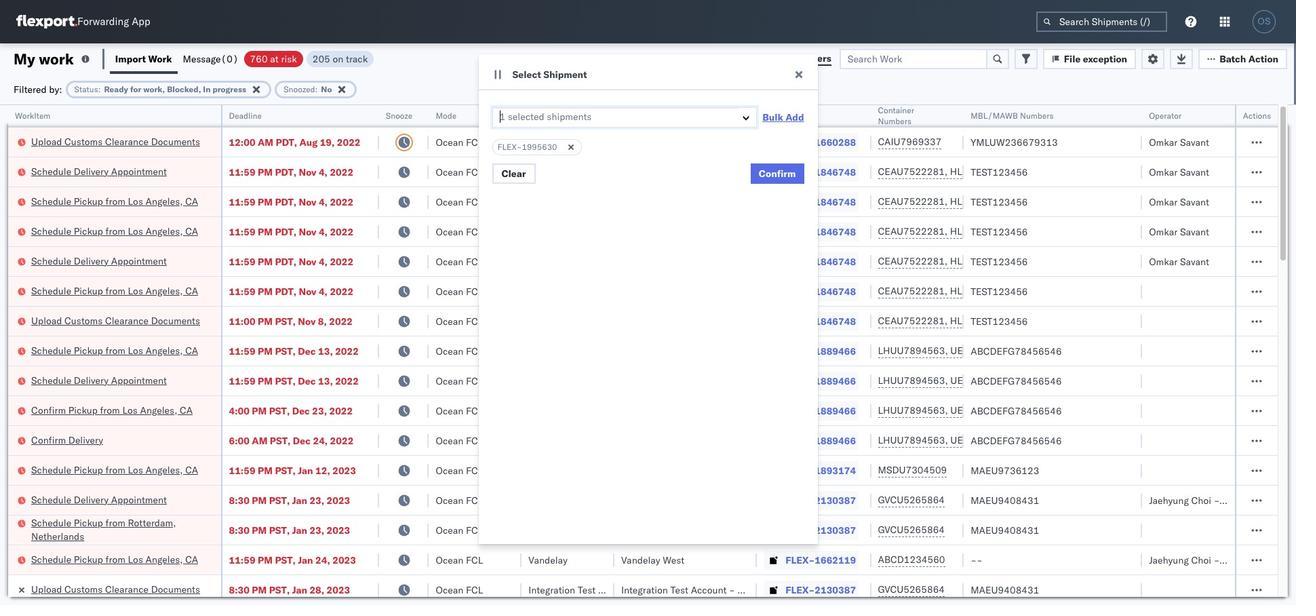 Task type: describe. For each thing, give the bounding box(es) containing it.
jaehyung
[[1150, 494, 1190, 507]]

14 ocean fcl from the top
[[436, 524, 483, 536]]

2 flex-2130387 from the top
[[786, 524, 856, 536]]

no
[[321, 84, 332, 94]]

pst, down 6:00 am pst, dec 24, 2022
[[275, 464, 296, 477]]

track
[[346, 53, 368, 65]]

origin
[[1243, 494, 1269, 507]]

lhuu7894563, for confirm pickup from los angeles, ca
[[878, 404, 948, 417]]

rotterdam,
[[128, 517, 176, 529]]

11:59 pm pst, jan 12, 2023
[[229, 464, 356, 477]]

6 ceau7522281, hlxu6269489, hlxu8034992 from the top
[[878, 315, 1089, 327]]

1893174
[[815, 464, 856, 477]]

abcdefg78456546 for confirm pickup from los angeles, ca
[[971, 405, 1062, 417]]

west
[[663, 554, 685, 566]]

2023 right 12,
[[333, 464, 356, 477]]

schedule delivery appointment for flex-2130387
[[31, 494, 167, 506]]

status : ready for work, blocked, in progress
[[74, 84, 246, 94]]

10 resize handle column header from the left
[[1219, 105, 1236, 605]]

los for confirm pickup from los angeles, ca button
[[122, 404, 138, 416]]

ymluw236679313
[[971, 136, 1058, 148]]

from for 5th schedule pickup from los angeles, ca "link"
[[106, 464, 125, 476]]

6 ceau7522281, from the top
[[878, 315, 948, 327]]

2 schedule pickup from los angeles, ca button from the top
[[31, 224, 198, 239]]

1 8:30 from the top
[[229, 494, 250, 507]]

lagerfeld
[[758, 584, 798, 596]]

app
[[132, 15, 150, 28]]

delivery for flex-1846748
[[74, 255, 109, 267]]

los for 5th the 'schedule pickup from los angeles, ca' button from the bottom
[[128, 225, 143, 237]]

2 2130387 from the top
[[815, 524, 856, 536]]

confirm pickup from los angeles, ca link
[[31, 403, 193, 417]]

los for first the 'schedule pickup from los angeles, ca' button
[[128, 195, 143, 207]]

1 documents from the top
[[151, 135, 200, 148]]

12:00 am pdt, aug 19, 2022
[[229, 136, 361, 148]]

1660288
[[815, 136, 856, 148]]

4, for 4th schedule pickup from los angeles, ca "link" from the bottom
[[319, 285, 328, 298]]

appointment for flex-1889466
[[111, 374, 167, 386]]

pdt, for fourth schedule delivery appointment link from the bottom
[[275, 166, 297, 178]]

2 documents from the top
[[151, 315, 200, 327]]

pickup for confirm pickup from los angeles, ca button
[[68, 404, 98, 416]]

deadline
[[229, 111, 262, 121]]

flex-1662119
[[786, 554, 856, 566]]

19,
[[320, 136, 335, 148]]

pst, up 8:30 pm pst, jan 28, 2023
[[275, 554, 296, 566]]

5 resize handle column header from the left
[[598, 105, 615, 605]]

angeles, for sixth schedule pickup from los angeles, ca "link" from the bottom of the page
[[146, 195, 183, 207]]

snoozed
[[284, 84, 315, 94]]

2 1846748 from the top
[[815, 196, 856, 208]]

0 horizontal spatial test
[[588, 166, 606, 178]]

2023 right '28,'
[[327, 584, 350, 596]]

vandelay for vandelay west
[[622, 554, 661, 566]]

11 ocean fcl from the top
[[436, 435, 483, 447]]

3 2130387 from the top
[[815, 584, 856, 596]]

reset
[[730, 52, 756, 64]]

6 test123456 from the top
[[971, 315, 1028, 327]]

8 fcl from the top
[[466, 345, 483, 357]]

nov for 5th schedule pickup from los angeles, ca "link" from the bottom of the page
[[299, 226, 317, 238]]

2 upload customs clearance documents link from the top
[[31, 314, 200, 327]]

pdt, for 4th schedule pickup from los angeles, ca "link" from the bottom
[[275, 285, 297, 298]]

hlxu6269489, for flex-1846748's schedule delivery appointment link
[[951, 255, 1020, 267]]

Search Work text field
[[840, 49, 988, 69]]

schedule pickup from rotterdam, netherlands button
[[31, 516, 203, 545]]

schedule pickup from los angeles, ca for 5th schedule pickup from los angeles, ca "link" from the bottom of the page
[[31, 225, 198, 237]]

upload for 2nd upload customs clearance documents link from the bottom
[[31, 315, 62, 327]]

savant for flex-1846748's schedule delivery appointment link
[[1181, 255, 1210, 268]]

schedule delivery appointment button for flex-1846748
[[31, 254, 167, 269]]

1889466 for confirm pickup from los angeles, ca
[[815, 405, 856, 417]]

6:00 am pst, dec 24, 2022
[[229, 435, 354, 447]]

omkar savant for flex-1846748's schedule delivery appointment link
[[1150, 255, 1210, 268]]

omkar savant for 3rd upload customs clearance documents link from the bottom
[[1150, 136, 1210, 148]]

4 schedule pickup from los angeles, ca button from the top
[[31, 344, 198, 359]]

2 flex-1846748 from the top
[[786, 196, 856, 208]]

6 schedule pickup from los angeles, ca button from the top
[[31, 553, 198, 568]]

6 schedule pickup from los angeles, ca link from the top
[[31, 553, 198, 566]]

3 fcl from the top
[[466, 196, 483, 208]]

3 upload customs clearance documents link from the top
[[31, 583, 200, 596]]

jan left '28,'
[[292, 584, 307, 596]]

aug
[[300, 136, 318, 148]]

: for status
[[98, 84, 101, 94]]

pst, down 4:00 pm pst, dec 23, 2022
[[270, 435, 291, 447]]

11:59 pm pdt, nov 4, 2022 for 4th schedule pickup from los angeles, ca "link" from the bottom
[[229, 285, 354, 298]]

confirm button
[[751, 164, 804, 184]]

--
[[971, 554, 983, 566]]

16 ocean fcl from the top
[[436, 584, 483, 596]]

actions
[[1244, 111, 1272, 121]]

11:59 for flex-1846748's schedule delivery appointment link
[[229, 255, 256, 268]]

schedule pickup from rotterdam, netherlands
[[31, 517, 176, 543]]

3 schedule pickup from los angeles, ca button from the top
[[31, 284, 198, 299]]

ceau7522281, hlxu6269489, hlxu8034992 for fourth schedule delivery appointment link from the bottom
[[878, 166, 1089, 178]]

5 fcl from the top
[[466, 255, 483, 268]]

numbers for container numbers
[[878, 116, 912, 126]]

test123456 for 4th schedule pickup from los angeles, ca "link" from the bottom
[[971, 285, 1028, 298]]

schedule for flex-1846748's schedule delivery appointment link
[[31, 255, 71, 267]]

4 1889466 from the top
[[815, 435, 856, 447]]

ceau7522281, hlxu6269489, hlxu8034992 for flex-1846748's schedule delivery appointment link
[[878, 255, 1089, 267]]

5 schedule pickup from los angeles, ca button from the top
[[31, 463, 198, 478]]

24, for 2023
[[316, 554, 330, 566]]

4 fcl from the top
[[466, 226, 483, 238]]

24, for 2022
[[313, 435, 328, 447]]

upload customs clearance documents for 3rd upload customs clearance documents link from the bottom
[[31, 135, 200, 148]]

1 flex-2130387 from the top
[[786, 494, 856, 507]]

10 fcl from the top
[[466, 405, 483, 417]]

1 fcl from the top
[[466, 136, 483, 148]]

9 fcl from the top
[[466, 375, 483, 387]]

6 flex-1846748 from the top
[[786, 315, 856, 327]]

confirm pickup from los angeles, ca
[[31, 404, 193, 416]]

2 upload customs clearance documents button from the top
[[31, 314, 200, 329]]

caiu7969337
[[878, 136, 942, 148]]

205 on track
[[313, 53, 368, 65]]

12 ocean fcl from the top
[[436, 464, 483, 477]]

shipments
[[547, 111, 592, 123]]

1 upload customs clearance documents button from the top
[[31, 135, 200, 150]]

3 ocean fcl from the top
[[436, 196, 483, 208]]

9 ocean fcl from the top
[[436, 375, 483, 387]]

pickup for third the 'schedule pickup from los angeles, ca' button from the bottom
[[74, 344, 103, 357]]

2 horizontal spatial test
[[1223, 494, 1241, 507]]

1889466 for schedule delivery appointment
[[815, 375, 856, 387]]

9 resize handle column header from the left
[[1127, 105, 1143, 605]]

confirm delivery
[[31, 434, 103, 446]]

2 ceau7522281, hlxu6269489, hlxu8034992 from the top
[[878, 195, 1089, 208]]

4, for 5th schedule pickup from los angeles, ca "link" from the bottom of the page
[[319, 226, 328, 238]]

choi
[[1192, 494, 1212, 507]]

2 ocean fcl from the top
[[436, 166, 483, 178]]

workitem
[[15, 111, 50, 121]]

pickup for schedule pickup from rotterdam, netherlands button
[[74, 517, 103, 529]]

2 schedule pickup from los angeles, ca link from the top
[[31, 224, 198, 238]]

container numbers button
[[872, 102, 951, 127]]

6:00
[[229, 435, 250, 447]]

3 resize handle column header from the left
[[413, 105, 429, 605]]

import work
[[115, 53, 172, 65]]

11:00
[[229, 315, 256, 327]]

import work button
[[110, 43, 177, 74]]

2 8:30 from the top
[[229, 524, 250, 536]]

3 gvcu5265864 from the top
[[878, 584, 945, 596]]

angeles, for third schedule pickup from los angeles, ca "link" from the bottom of the page
[[146, 344, 183, 357]]

8 ocean fcl from the top
[[436, 345, 483, 357]]

message (0)
[[183, 53, 239, 65]]

11:59 pm pdt, nov 4, 2022 for fourth schedule delivery appointment link from the bottom
[[229, 166, 354, 178]]

lhuu7894563, for schedule delivery appointment
[[878, 375, 948, 387]]

client name button
[[522, 108, 601, 121]]

15 fcl from the top
[[466, 554, 483, 566]]

omkar savant for fourth schedule delivery appointment link from the bottom
[[1150, 166, 1210, 178]]

1 8:30 pm pst, jan 23, 2023 from the top
[[229, 494, 350, 507]]

clear
[[502, 168, 526, 180]]

work,
[[143, 84, 165, 94]]

schedule delivery appointment for flex-1846748
[[31, 255, 167, 267]]

from for third schedule pickup from los angeles, ca "link" from the bottom of the page
[[106, 344, 125, 357]]

schedule delivery appointment link for flex-1889466
[[31, 374, 167, 387]]

lhuu7894563, uetu5238478 for schedule delivery appointment
[[878, 375, 1017, 387]]

11:59 pm pst, dec 13, 2022 for schedule delivery appointment
[[229, 375, 359, 387]]

workitem button
[[8, 108, 207, 121]]

4 1846748 from the top
[[815, 255, 856, 268]]

10 ocean fcl from the top
[[436, 405, 483, 417]]

4 flex-1846748 from the top
[[786, 255, 856, 268]]

name
[[553, 111, 574, 121]]

confirm pickup from los angeles, ca button
[[31, 403, 193, 418]]

2 4, from the top
[[319, 196, 328, 208]]

customs for first upload customs clearance documents link from the bottom
[[65, 583, 103, 595]]

7 fcl from the top
[[466, 315, 483, 327]]

batch action button
[[1199, 49, 1288, 69]]

4 uetu5238478 from the top
[[951, 434, 1017, 447]]

os
[[1258, 16, 1271, 26]]

file
[[1065, 53, 1081, 65]]

dec for schedule delivery appointment
[[298, 375, 316, 387]]

1 1846748 from the top
[[815, 166, 856, 178]]

1 selected shipments
[[500, 111, 592, 123]]

11:59 pm pst, jan 24, 2023
[[229, 554, 356, 566]]

from for sixth schedule pickup from los angeles, ca "link" from the bottom of the page
[[106, 195, 125, 207]]

ceau7522281, hlxu6269489, hlxu8034992 for 5th schedule pickup from los angeles, ca "link" from the bottom of the page
[[878, 225, 1089, 238]]

los for first the 'schedule pickup from los angeles, ca' button from the bottom of the page
[[128, 553, 143, 566]]

4 lhuu7894563, uetu5238478 from the top
[[878, 434, 1017, 447]]

integration
[[622, 584, 668, 596]]

3 omkar savant from the top
[[1150, 196, 1210, 208]]

flex-1893174
[[786, 464, 856, 477]]

maeu9736123
[[971, 464, 1040, 477]]

select shipment
[[513, 69, 587, 81]]

reset to default filters button
[[722, 49, 840, 69]]

3 omkar from the top
[[1150, 196, 1178, 208]]

2 11:59 from the top
[[229, 196, 256, 208]]

23, for confirm pickup from los angeles, ca
[[312, 405, 327, 417]]

pdt, for 3rd upload customs clearance documents link from the bottom
[[276, 136, 297, 148]]

pdt, for flex-1846748's schedule delivery appointment link
[[275, 255, 297, 268]]

12,
[[316, 464, 330, 477]]

dec for schedule pickup from los angeles, ca
[[298, 345, 316, 357]]

3 savant from the top
[[1181, 196, 1210, 208]]

in
[[203, 84, 211, 94]]

ca for first the 'schedule pickup from los angeles, ca' button
[[185, 195, 198, 207]]

from for schedule pickup from rotterdam, netherlands link
[[106, 517, 125, 529]]

4 abcdefg78456546 from the top
[[971, 435, 1062, 447]]

8 resize handle column header from the left
[[948, 105, 964, 605]]

mbl/mawb
[[971, 111, 1018, 121]]

mode
[[436, 111, 457, 121]]

28,
[[310, 584, 324, 596]]

2 gvcu5265864 from the top
[[878, 524, 945, 536]]

4 resize handle column header from the left
[[506, 105, 522, 605]]

pickup for first the 'schedule pickup from los angeles, ca' button from the bottom of the page
[[74, 553, 103, 566]]

6 resize handle column header from the left
[[741, 105, 757, 605]]

5 1846748 from the top
[[815, 285, 856, 298]]

shipment
[[544, 69, 587, 81]]

am for pst,
[[252, 435, 268, 447]]

vandelay for vandelay
[[529, 554, 568, 566]]

schedule pickup from los angeles, ca for 5th schedule pickup from los angeles, ca "link"
[[31, 464, 198, 476]]

205
[[313, 53, 330, 65]]

1 flex-1846748 from the top
[[786, 166, 856, 178]]

3 flex-1846748 from the top
[[786, 226, 856, 238]]

4 lhuu7894563, from the top
[[878, 434, 948, 447]]

3 maeu9408431 from the top
[[971, 584, 1040, 596]]

ca for 5th the 'schedule pickup from los angeles, ca' button from the bottom
[[185, 225, 198, 237]]

pst, down 11:59 pm pst, jan 24, 2023 at the left bottom of page
[[269, 584, 290, 596]]

6 hlxu8034992 from the top
[[1022, 315, 1089, 327]]

integration test account - karl lagerfeld
[[622, 584, 798, 596]]

confirm delivery link
[[31, 433, 103, 447]]

16 fcl from the top
[[466, 584, 483, 596]]

1 appointment from the top
[[111, 165, 167, 177]]

abcd1234560
[[878, 554, 946, 566]]

11 fcl from the top
[[466, 435, 483, 447]]

angeles, for 5th schedule pickup from los angeles, ca "link"
[[146, 464, 183, 476]]

filtered
[[14, 83, 47, 95]]

2 8:30 pm pst, jan 23, 2023 from the top
[[229, 524, 350, 536]]

consignee
[[594, 136, 640, 148]]

customs for 3rd upload customs clearance documents link from the bottom
[[65, 135, 103, 148]]

ceau7522281, for flex-1846748's schedule delivery appointment link
[[878, 255, 948, 267]]

client
[[529, 111, 551, 121]]

savant for 3rd upload customs clearance documents link from the bottom
[[1181, 136, 1210, 148]]

1 schedule delivery appointment from the top
[[31, 165, 167, 177]]

angeles, for confirm pickup from los angeles, ca link
[[140, 404, 177, 416]]

8,
[[318, 315, 327, 327]]

11:59 for 5th schedule pickup from los angeles, ca "link"
[[229, 464, 256, 477]]

on
[[333, 53, 344, 65]]

add
[[786, 111, 804, 124]]

760
[[250, 53, 268, 65]]

11 resize handle column header from the left
[[1262, 105, 1278, 605]]

schedule for 5th schedule pickup from los angeles, ca "link" from the bottom of the page
[[31, 225, 71, 237]]

exception
[[1084, 53, 1128, 65]]

11:59 for 5th schedule pickup from los angeles, ca "link" from the bottom of the page
[[229, 226, 256, 238]]

2023 up 8:30 pm pst, jan 28, 2023
[[333, 554, 356, 566]]

work
[[148, 53, 172, 65]]

ready
[[104, 84, 128, 94]]

7 resize handle column header from the left
[[855, 105, 872, 605]]

schedule pickup from rotterdam, netherlands link
[[31, 516, 203, 543]]

1 2130387 from the top
[[815, 494, 856, 507]]



Task type: vqa. For each thing, say whether or not it's contained in the screenshot.
FLEX-1889466 related to Confirm Pickup from Los Angeles, CA
yes



Task type: locate. For each thing, give the bounding box(es) containing it.
dec up 11:59 pm pst, jan 12, 2023 on the bottom
[[293, 435, 311, 447]]

5 test123456 from the top
[[971, 285, 1028, 298]]

dec for confirm pickup from los angeles, ca
[[292, 405, 310, 417]]

3 1889466 from the top
[[815, 405, 856, 417]]

am right 6:00
[[252, 435, 268, 447]]

4 omkar from the top
[[1150, 226, 1178, 238]]

3 8:30 from the top
[[229, 584, 250, 596]]

numbers up ymluw236679313
[[1021, 111, 1054, 121]]

1 vertical spatial gvcu5265864
[[878, 524, 945, 536]]

: left ready
[[98, 84, 101, 94]]

1 vertical spatial 8:30
[[229, 524, 250, 536]]

upload customs clearance documents for 2nd upload customs clearance documents link from the bottom
[[31, 315, 200, 327]]

13 fcl from the top
[[466, 494, 483, 507]]

bulk add
[[763, 111, 804, 124]]

0 vertical spatial flex-2130387
[[786, 494, 856, 507]]

omkar for 3rd upload customs clearance documents link from the bottom
[[1150, 136, 1178, 148]]

2 vertical spatial upload customs clearance documents link
[[31, 583, 200, 596]]

2 vertical spatial documents
[[151, 583, 200, 595]]

11:59 pm pst, dec 13, 2022
[[229, 345, 359, 357], [229, 375, 359, 387]]

bulk
[[763, 111, 784, 124]]

3 documents from the top
[[151, 583, 200, 595]]

8:30 down 11:59 pm pst, jan 24, 2023 at the left bottom of page
[[229, 584, 250, 596]]

ca for fourth the 'schedule pickup from los angeles, ca' button from the bottom of the page
[[185, 285, 198, 297]]

8:30 pm pst, jan 23, 2023 up 11:59 pm pst, jan 24, 2023 at the left bottom of page
[[229, 524, 350, 536]]

3 hlxu8034992 from the top
[[1022, 225, 1089, 238]]

1 schedule delivery appointment button from the top
[[31, 165, 167, 179]]

pickup inside schedule pickup from rotterdam, netherlands
[[74, 517, 103, 529]]

my work
[[14, 49, 74, 68]]

4, for fourth schedule delivery appointment link from the bottom
[[319, 166, 328, 178]]

: for snoozed
[[315, 84, 318, 94]]

flex-
[[786, 136, 815, 148], [498, 142, 522, 152], [786, 166, 815, 178], [786, 196, 815, 208], [786, 226, 815, 238], [786, 255, 815, 268], [786, 285, 815, 298], [786, 315, 815, 327], [786, 345, 815, 357], [786, 375, 815, 387], [786, 405, 815, 417], [786, 435, 815, 447], [786, 464, 815, 477], [786, 494, 815, 507], [786, 524, 815, 536], [786, 554, 815, 566], [786, 584, 815, 596]]

selected
[[508, 111, 545, 123]]

flexport
[[529, 136, 564, 148]]

3 hlxu6269489, from the top
[[951, 225, 1020, 238]]

clearance for first upload customs clearance documents link from the bottom
[[105, 583, 149, 595]]

0 vertical spatial clearance
[[105, 135, 149, 148]]

24,
[[313, 435, 328, 447], [316, 554, 330, 566]]

pdt,
[[276, 136, 297, 148], [275, 166, 297, 178], [275, 196, 297, 208], [275, 226, 297, 238], [275, 255, 297, 268], [275, 285, 297, 298]]

dec up 6:00 am pst, dec 24, 2022
[[292, 405, 310, 417]]

work
[[39, 49, 74, 68]]

0 vertical spatial am
[[258, 136, 274, 148]]

1 ceau7522281, from the top
[[878, 166, 948, 178]]

omkar
[[1150, 136, 1178, 148], [1150, 166, 1178, 178], [1150, 196, 1178, 208], [1150, 226, 1178, 238], [1150, 255, 1178, 268]]

lhuu7894563, uetu5238478
[[878, 345, 1017, 357], [878, 375, 1017, 387], [878, 404, 1017, 417], [878, 434, 1017, 447]]

2 vertical spatial gvcu5265864
[[878, 584, 945, 596]]

1 lhuu7894563, uetu5238478 from the top
[[878, 345, 1017, 357]]

batch
[[1220, 53, 1247, 65]]

bosch ocean test
[[529, 166, 606, 178]]

0 horizontal spatial vandelay
[[529, 554, 568, 566]]

2 hlxu6269489, from the top
[[951, 195, 1020, 208]]

6 hlxu6269489, from the top
[[951, 315, 1020, 327]]

11:00 pm pst, nov 8, 2022
[[229, 315, 353, 327]]

2 vertical spatial maeu9408431
[[971, 584, 1040, 596]]

8:30 down 6:00
[[229, 494, 250, 507]]

8:30 pm pst, jan 23, 2023 down 11:59 pm pst, jan 12, 2023 on the bottom
[[229, 494, 350, 507]]

1 : from the left
[[98, 84, 101, 94]]

schedule
[[31, 165, 71, 177], [31, 195, 71, 207], [31, 225, 71, 237], [31, 255, 71, 267], [31, 285, 71, 297], [31, 344, 71, 357], [31, 374, 71, 386], [31, 464, 71, 476], [31, 494, 71, 506], [31, 517, 71, 529], [31, 553, 71, 566]]

jan left 12,
[[298, 464, 313, 477]]

hlxu8034992 for flex-1846748's schedule delivery appointment link
[[1022, 255, 1089, 267]]

savant for 5th schedule pickup from los angeles, ca "link" from the bottom of the page
[[1181, 226, 1210, 238]]

3 1846748 from the top
[[815, 226, 856, 238]]

1 omkar savant from the top
[[1150, 136, 1210, 148]]

14 fcl from the top
[[466, 524, 483, 536]]

Search Shipments (/) text field
[[1037, 12, 1168, 32]]

1 vertical spatial am
[[252, 435, 268, 447]]

dec down 11:00 pm pst, nov 8, 2022
[[298, 345, 316, 357]]

0 horizontal spatial numbers
[[878, 116, 912, 126]]

2130387 up 1662119
[[815, 524, 856, 536]]

1 vertical spatial 13,
[[318, 375, 333, 387]]

delivery inside button
[[68, 434, 103, 446]]

jan
[[298, 464, 313, 477], [292, 494, 307, 507], [292, 524, 307, 536], [298, 554, 313, 566], [292, 584, 307, 596]]

schedule pickup from los angeles, ca for 4th schedule pickup from los angeles, ca "link" from the bottom
[[31, 285, 198, 297]]

gvcu5265864 up abcd1234560
[[878, 524, 945, 536]]

flex-2130387 up the flex-1662119 at the bottom of the page
[[786, 524, 856, 536]]

1 11:59 from the top
[[229, 166, 256, 178]]

maeu9408431 up '--'
[[971, 524, 1040, 536]]

los for third the 'schedule pickup from los angeles, ca' button from the bottom
[[128, 344, 143, 357]]

2130387 down 1893174
[[815, 494, 856, 507]]

5 omkar savant from the top
[[1150, 255, 1210, 268]]

1 horizontal spatial vandelay
[[622, 554, 661, 566]]

flex-1846748 button
[[764, 163, 859, 182], [764, 163, 859, 182], [764, 192, 859, 211], [764, 192, 859, 211], [764, 222, 859, 241], [764, 222, 859, 241], [764, 252, 859, 271], [764, 252, 859, 271], [764, 282, 859, 301], [764, 282, 859, 301], [764, 312, 859, 331], [764, 312, 859, 331]]

angeles, for 5th schedule pickup from los angeles, ca "link" from the bottom of the page
[[146, 225, 183, 237]]

pm
[[258, 166, 273, 178], [258, 196, 273, 208], [258, 226, 273, 238], [258, 255, 273, 268], [258, 285, 273, 298], [258, 315, 273, 327], [258, 345, 273, 357], [258, 375, 273, 387], [252, 405, 267, 417], [258, 464, 273, 477], [252, 494, 267, 507], [252, 524, 267, 536], [258, 554, 273, 566], [252, 584, 267, 596]]

hlxu6269489, for fourth schedule delivery appointment link from the bottom
[[951, 166, 1020, 178]]

23, up 6:00 am pst, dec 24, 2022
[[312, 405, 327, 417]]

confirm for confirm
[[759, 168, 796, 180]]

23, for schedule delivery appointment
[[310, 494, 324, 507]]

resize handle column header
[[205, 105, 221, 605], [363, 105, 379, 605], [413, 105, 429, 605], [506, 105, 522, 605], [598, 105, 615, 605], [741, 105, 757, 605], [855, 105, 872, 605], [948, 105, 964, 605], [1127, 105, 1143, 605], [1219, 105, 1236, 605], [1262, 105, 1278, 605]]

1 4, from the top
[[319, 166, 328, 178]]

flex-1889466 button
[[764, 342, 859, 361], [764, 342, 859, 361], [764, 372, 859, 391], [764, 372, 859, 391], [764, 401, 859, 420], [764, 401, 859, 420], [764, 431, 859, 450], [764, 431, 859, 450]]

angeles, for 4th schedule pickup from los angeles, ca "link" from the bottom
[[146, 285, 183, 297]]

numbers down container
[[878, 116, 912, 126]]

2 vertical spatial confirm
[[31, 434, 66, 446]]

0 vertical spatial upload customs clearance documents link
[[31, 135, 200, 148]]

pickup for fourth the 'schedule pickup from los angeles, ca' button from the bottom of the page
[[74, 285, 103, 297]]

lhuu7894563, uetu5238478 for schedule pickup from los angeles, ca
[[878, 345, 1017, 357]]

pickup for fifth the 'schedule pickup from los angeles, ca' button from the top
[[74, 464, 103, 476]]

schedule pickup from los angeles, ca for sixth schedule pickup from los angeles, ca "link" from the bottom of the page
[[31, 195, 198, 207]]

pickup for first the 'schedule pickup from los angeles, ca' button
[[74, 195, 103, 207]]

filters
[[805, 52, 832, 64]]

4 11:59 from the top
[[229, 255, 256, 268]]

select
[[513, 69, 541, 81]]

numbers
[[1021, 111, 1054, 121], [878, 116, 912, 126]]

1 schedule from the top
[[31, 165, 71, 177]]

from for confirm pickup from los angeles, ca link
[[100, 404, 120, 416]]

13, for schedule delivery appointment
[[318, 375, 333, 387]]

flex- 1995630
[[498, 142, 557, 152]]

4 schedule delivery appointment from the top
[[31, 494, 167, 506]]

0 vertical spatial 24,
[[313, 435, 328, 447]]

24, up '28,'
[[316, 554, 330, 566]]

ca for confirm pickup from los angeles, ca button
[[180, 404, 193, 416]]

3 11:59 pm pdt, nov 4, 2022 from the top
[[229, 226, 354, 238]]

at
[[270, 53, 279, 65]]

flex id
[[764, 111, 790, 121]]

ca for fifth the 'schedule pickup from los angeles, ca' button from the top
[[185, 464, 198, 476]]

0 vertical spatial 8:30
[[229, 494, 250, 507]]

appointment for flex-2130387
[[111, 494, 167, 506]]

maeu9408431 down '--'
[[971, 584, 1040, 596]]

confirm
[[759, 168, 796, 180], [31, 404, 66, 416], [31, 434, 66, 446]]

default
[[770, 52, 802, 64]]

test123456
[[971, 166, 1028, 178], [971, 196, 1028, 208], [971, 226, 1028, 238], [971, 255, 1028, 268], [971, 285, 1028, 298], [971, 315, 1028, 327]]

2 11:59 pm pdt, nov 4, 2022 from the top
[[229, 196, 354, 208]]

3 upload from the top
[[31, 583, 62, 595]]

agent
[[1272, 494, 1297, 507]]

1 schedule pickup from los angeles, ca from the top
[[31, 195, 198, 207]]

uetu5238478 for schedule pickup from los angeles, ca
[[951, 345, 1017, 357]]

dec up 4:00 pm pst, dec 23, 2022
[[298, 375, 316, 387]]

2 vertical spatial clearance
[[105, 583, 149, 595]]

0 vertical spatial upload customs clearance documents button
[[31, 135, 200, 150]]

11:59 pm pdt, nov 4, 2022
[[229, 166, 354, 178], [229, 196, 354, 208], [229, 226, 354, 238], [229, 255, 354, 268], [229, 285, 354, 298]]

2 vertical spatial customs
[[65, 583, 103, 595]]

confirm for confirm pickup from los angeles, ca
[[31, 404, 66, 416]]

0 vertical spatial 2130387
[[815, 494, 856, 507]]

pst, down 11:59 pm pst, jan 12, 2023 on the bottom
[[269, 494, 290, 507]]

to
[[758, 52, 767, 64]]

0 horizontal spatial :
[[98, 84, 101, 94]]

hlxu8034992 for 4th schedule pickup from los angeles, ca "link" from the bottom
[[1022, 285, 1089, 297]]

2 vertical spatial flex-2130387
[[786, 584, 856, 596]]

schedule for schedule delivery appointment link corresponding to flex-2130387
[[31, 494, 71, 506]]

customs
[[65, 135, 103, 148], [65, 315, 103, 327], [65, 583, 103, 595]]

hlxu6269489,
[[951, 166, 1020, 178], [951, 195, 1020, 208], [951, 225, 1020, 238], [951, 255, 1020, 267], [951, 285, 1020, 297], [951, 315, 1020, 327]]

12:00
[[229, 136, 256, 148]]

1 horizontal spatial :
[[315, 84, 318, 94]]

1 vertical spatial 8:30 pm pst, jan 23, 2023
[[229, 524, 350, 536]]

container numbers
[[878, 105, 915, 126]]

11:59 for third schedule pickup from los angeles, ca "link" from the bottom of the page
[[229, 345, 256, 357]]

13 ocean fcl from the top
[[436, 494, 483, 507]]

11:59 pm pdt, nov 4, 2022 for flex-1846748's schedule delivery appointment link
[[229, 255, 354, 268]]

5 ceau7522281, hlxu6269489, hlxu8034992 from the top
[[878, 285, 1089, 297]]

karl
[[738, 584, 755, 596]]

1 vertical spatial upload
[[31, 315, 62, 327]]

2 resize handle column header from the left
[[363, 105, 379, 605]]

2130387 down 1662119
[[815, 584, 856, 596]]

1 vertical spatial 24,
[[316, 554, 330, 566]]

2 ceau7522281, from the top
[[878, 195, 948, 208]]

forwarding app link
[[16, 15, 150, 28]]

gvcu5265864 down abcd1234560
[[878, 584, 945, 596]]

pst, up 11:59 pm pst, jan 24, 2023 at the left bottom of page
[[269, 524, 290, 536]]

: left no
[[315, 84, 318, 94]]

9 11:59 from the top
[[229, 554, 256, 566]]

jan up '28,'
[[298, 554, 313, 566]]

0 vertical spatial gvcu5265864
[[878, 494, 945, 506]]

container
[[878, 105, 915, 115]]

2 vertical spatial upload customs clearance documents
[[31, 583, 200, 595]]

5 schedule pickup from los angeles, ca from the top
[[31, 464, 198, 476]]

0 vertical spatial 11:59 pm pst, dec 13, 2022
[[229, 345, 359, 357]]

8:30 up 11:59 pm pst, jan 24, 2023 at the left bottom of page
[[229, 524, 250, 536]]

pst, left 8,
[[275, 315, 296, 327]]

1 vertical spatial clearance
[[105, 315, 149, 327]]

test left 'account'
[[671, 584, 689, 596]]

import
[[115, 53, 146, 65]]

13, up 4:00 pm pst, dec 23, 2022
[[318, 375, 333, 387]]

schedule delivery appointment link
[[31, 165, 167, 178], [31, 254, 167, 268], [31, 374, 167, 387], [31, 493, 167, 507]]

5 schedule from the top
[[31, 285, 71, 297]]

client name
[[529, 111, 574, 121]]

test123456 for fourth schedule delivery appointment link from the bottom
[[971, 166, 1028, 178]]

snoozed : no
[[284, 84, 332, 94]]

action
[[1249, 53, 1279, 65]]

pst, up 4:00 pm pst, dec 23, 2022
[[275, 375, 296, 387]]

0 vertical spatial 13,
[[318, 345, 333, 357]]

schedule for 5th schedule pickup from los angeles, ca "link"
[[31, 464, 71, 476]]

mbl/mawb numbers
[[971, 111, 1054, 121]]

4 flex-1889466 from the top
[[786, 435, 856, 447]]

schedule inside schedule pickup from rotterdam, netherlands
[[31, 517, 71, 529]]

1995630
[[522, 142, 557, 152]]

6 ocean fcl from the top
[[436, 285, 483, 298]]

5 schedule pickup from los angeles, ca link from the top
[[31, 463, 198, 477]]

3 schedule pickup from los angeles, ca link from the top
[[31, 284, 198, 298]]

2 abcdefg78456546 from the top
[[971, 375, 1062, 387]]

1 vertical spatial upload customs clearance documents button
[[31, 314, 200, 329]]

4 schedule pickup from los angeles, ca link from the top
[[31, 344, 198, 357]]

pst, down 11:00 pm pst, nov 8, 2022
[[275, 345, 296, 357]]

1 upload customs clearance documents from the top
[[31, 135, 200, 148]]

am
[[258, 136, 274, 148], [252, 435, 268, 447]]

2 vertical spatial 2130387
[[815, 584, 856, 596]]

24, up 12,
[[313, 435, 328, 447]]

4 omkar savant from the top
[[1150, 226, 1210, 238]]

1 maeu9408431 from the top
[[971, 494, 1040, 507]]

upload for 3rd upload customs clearance documents link from the bottom
[[31, 135, 62, 148]]

2 vertical spatial upload
[[31, 583, 62, 595]]

2023 up 11:59 pm pst, jan 24, 2023 at the left bottom of page
[[327, 524, 350, 536]]

11:59 pm pst, dec 13, 2022 up 4:00 pm pst, dec 23, 2022
[[229, 375, 359, 387]]

0 vertical spatial test
[[588, 166, 606, 178]]

schedule for fourth schedule delivery appointment link from the bottom
[[31, 165, 71, 177]]

jaehyung choi - test origin agent
[[1150, 494, 1297, 507]]

2023 down 12,
[[327, 494, 350, 507]]

2 schedule delivery appointment link from the top
[[31, 254, 167, 268]]

0 vertical spatial customs
[[65, 135, 103, 148]]

flex-2130387 down flex-1893174
[[786, 494, 856, 507]]

schedule for third schedule pickup from los angeles, ca "link" from the bottom of the page
[[31, 344, 71, 357]]

jan down 11:59 pm pst, jan 12, 2023 on the bottom
[[292, 494, 307, 507]]

angeles, inside button
[[140, 404, 177, 416]]

flexport. image
[[16, 15, 77, 28]]

delivery for flex-2130387
[[74, 494, 109, 506]]

2 customs from the top
[[65, 315, 103, 327]]

flex-2130387 down the flex-1662119 at the bottom of the page
[[786, 584, 856, 596]]

2 : from the left
[[315, 84, 318, 94]]

1 schedule pickup from los angeles, ca link from the top
[[31, 194, 198, 208]]

1 gvcu5265864 from the top
[[878, 494, 945, 506]]

11:59 pm pst, dec 13, 2022 for schedule pickup from los angeles, ca
[[229, 345, 359, 357]]

1 ocean fcl from the top
[[436, 136, 483, 148]]

vandelay west
[[622, 554, 685, 566]]

3 schedule from the top
[[31, 225, 71, 237]]

upload customs clearance documents for first upload customs clearance documents link from the bottom
[[31, 583, 200, 595]]

by:
[[49, 83, 62, 95]]

23, up 11:59 pm pst, jan 24, 2023 at the left bottom of page
[[310, 524, 324, 536]]

1 schedule pickup from los angeles, ca button from the top
[[31, 194, 198, 209]]

upload for first upload customs clearance documents link from the bottom
[[31, 583, 62, 595]]

13, down 8,
[[318, 345, 333, 357]]

ca for third the 'schedule pickup from los angeles, ca' button from the bottom
[[185, 344, 198, 357]]

clear button
[[492, 164, 536, 184]]

lhuu7894563, for schedule pickup from los angeles, ca
[[878, 345, 948, 357]]

am right 12:00
[[258, 136, 274, 148]]

1 vertical spatial test
[[1223, 494, 1241, 507]]

1 vertical spatial documents
[[151, 315, 200, 327]]

numbers inside the mbl/mawb numbers "button"
[[1021, 111, 1054, 121]]

1 vertical spatial confirm
[[31, 404, 66, 416]]

nov for 4th schedule pickup from los angeles, ca "link" from the bottom
[[299, 285, 317, 298]]

savant for fourth schedule delivery appointment link from the bottom
[[1181, 166, 1210, 178]]

2 1889466 from the top
[[815, 375, 856, 387]]

8:30 pm pst, jan 28, 2023
[[229, 584, 350, 596]]

test left origin
[[1223, 494, 1241, 507]]

schedule for schedule pickup from rotterdam, netherlands link
[[31, 517, 71, 529]]

3 flex-2130387 from the top
[[786, 584, 856, 596]]

3 schedule delivery appointment button from the top
[[31, 374, 167, 388]]

my
[[14, 49, 35, 68]]

1 vertical spatial 23,
[[310, 494, 324, 507]]

hlxu8034992 for fourth schedule delivery appointment link from the bottom
[[1022, 166, 1089, 178]]

6 schedule pickup from los angeles, ca from the top
[[31, 553, 198, 566]]

23, down 12,
[[310, 494, 324, 507]]

numbers for mbl/mawb numbers
[[1021, 111, 1054, 121]]

0 vertical spatial 8:30 pm pst, jan 23, 2023
[[229, 494, 350, 507]]

schedule delivery appointment for flex-1889466
[[31, 374, 167, 386]]

schedule pickup from los angeles, ca for first schedule pickup from los angeles, ca "link" from the bottom
[[31, 553, 198, 566]]

1 vertical spatial customs
[[65, 315, 103, 327]]

1 horizontal spatial numbers
[[1021, 111, 1054, 121]]

1 vertical spatial 2130387
[[815, 524, 856, 536]]

0 vertical spatial upload customs clearance documents
[[31, 135, 200, 148]]

2 fcl from the top
[[466, 166, 483, 178]]

clearance for 2nd upload customs clearance documents link from the bottom
[[105, 315, 149, 327]]

2 flex-1889466 from the top
[[786, 375, 856, 387]]

flex id button
[[757, 108, 858, 121]]

msdu7304509
[[878, 464, 948, 476]]

from for 5th schedule pickup from los angeles, ca "link" from the bottom of the page
[[106, 225, 125, 237]]

flexport demo consignee
[[529, 136, 640, 148]]

deadline button
[[222, 108, 366, 121]]

pdt, for 5th schedule pickup from los angeles, ca "link" from the bottom of the page
[[275, 226, 297, 238]]

0 vertical spatial confirm
[[759, 168, 796, 180]]

gvcu5265864 down msdu7304509
[[878, 494, 945, 506]]

11:59 pm pst, dec 13, 2022 down 11:00 pm pst, nov 8, 2022
[[229, 345, 359, 357]]

pickup for 5th the 'schedule pickup from los angeles, ca' button from the bottom
[[74, 225, 103, 237]]

1 horizontal spatial test
[[671, 584, 689, 596]]

ceau7522281, for 4th schedule pickup from los angeles, ca "link" from the bottom
[[878, 285, 948, 297]]

8:30
[[229, 494, 250, 507], [229, 524, 250, 536], [229, 584, 250, 596]]

hlxu8034992
[[1022, 166, 1089, 178], [1022, 195, 1089, 208], [1022, 225, 1089, 238], [1022, 255, 1089, 267], [1022, 285, 1089, 297], [1022, 315, 1089, 327]]

schedule delivery appointment link for flex-1846748
[[31, 254, 167, 268]]

1 schedule delivery appointment link from the top
[[31, 165, 167, 178]]

1 vertical spatial maeu9408431
[[971, 524, 1040, 536]]

uetu5238478 for schedule delivery appointment
[[951, 375, 1017, 387]]

snooze
[[386, 111, 413, 121]]

documents
[[151, 135, 200, 148], [151, 315, 200, 327], [151, 583, 200, 595]]

2 vertical spatial 23,
[[310, 524, 324, 536]]

ceau7522281, hlxu6269489, hlxu8034992
[[878, 166, 1089, 178], [878, 195, 1089, 208], [878, 225, 1089, 238], [878, 255, 1089, 267], [878, 285, 1089, 297], [878, 315, 1089, 327]]

2130387
[[815, 494, 856, 507], [815, 524, 856, 536], [815, 584, 856, 596]]

maeu9408431
[[971, 494, 1040, 507], [971, 524, 1040, 536], [971, 584, 1040, 596]]

vandelay
[[529, 554, 568, 566], [622, 554, 661, 566]]

schedule for schedule delivery appointment link related to flex-1889466
[[31, 374, 71, 386]]

1 vertical spatial 11:59 pm pst, dec 13, 2022
[[229, 375, 359, 387]]

2 vertical spatial test
[[671, 584, 689, 596]]

schedule pickup from los angeles, ca for third schedule pickup from los angeles, ca "link" from the bottom of the page
[[31, 344, 198, 357]]

lhuu7894563, uetu5238478 for confirm pickup from los angeles, ca
[[878, 404, 1017, 417]]

11:59 pm pdt, nov 4, 2022 for 5th schedule pickup from los angeles, ca "link" from the bottom of the page
[[229, 226, 354, 238]]

1 savant from the top
[[1181, 136, 1210, 148]]

1 vertical spatial upload customs clearance documents
[[31, 315, 200, 327]]

los for fourth the 'schedule pickup from los angeles, ca' button from the bottom of the page
[[128, 285, 143, 297]]

filtered by:
[[14, 83, 62, 95]]

flex-2130387 button
[[764, 491, 859, 510], [764, 491, 859, 510], [764, 521, 859, 540], [764, 521, 859, 540], [764, 581, 859, 600], [764, 581, 859, 600]]

:
[[98, 84, 101, 94], [315, 84, 318, 94]]

1 hlxu8034992 from the top
[[1022, 166, 1089, 178]]

0 vertical spatial documents
[[151, 135, 200, 148]]

1 vertical spatial flex-2130387
[[786, 524, 856, 536]]

1 13, from the top
[[318, 345, 333, 357]]

3 upload customs clearance documents from the top
[[31, 583, 200, 595]]

4 appointment from the top
[[111, 494, 167, 506]]

pst, up 6:00 am pst, dec 24, 2022
[[269, 405, 290, 417]]

11:59 for 4th schedule pickup from los angeles, ca "link" from the bottom
[[229, 285, 256, 298]]

from inside schedule pickup from rotterdam, netherlands
[[106, 517, 125, 529]]

12 fcl from the top
[[466, 464, 483, 477]]

message
[[183, 53, 221, 65]]

2 vertical spatial 8:30
[[229, 584, 250, 596]]

schedule pickup from los angeles, ca
[[31, 195, 198, 207], [31, 225, 198, 237], [31, 285, 198, 297], [31, 344, 198, 357], [31, 464, 198, 476], [31, 553, 198, 566]]

file exception
[[1065, 53, 1128, 65]]

schedule delivery appointment button for flex-2130387
[[31, 493, 167, 508]]

3 lhuu7894563, from the top
[[878, 404, 948, 417]]

1 vertical spatial upload customs clearance documents link
[[31, 314, 200, 327]]

3 test123456 from the top
[[971, 226, 1028, 238]]

5 ocean fcl from the top
[[436, 255, 483, 268]]

operator
[[1150, 111, 1182, 121]]

jan up 11:59 pm pst, jan 24, 2023 at the left bottom of page
[[292, 524, 307, 536]]

os button
[[1249, 6, 1281, 37]]

5 ceau7522281, from the top
[[878, 285, 948, 297]]

upload
[[31, 135, 62, 148], [31, 315, 62, 327], [31, 583, 62, 595]]

progress
[[213, 84, 246, 94]]

omkar savant for 5th schedule pickup from los angeles, ca "link" from the bottom of the page
[[1150, 226, 1210, 238]]

uetu5238478
[[951, 345, 1017, 357], [951, 375, 1017, 387], [951, 404, 1017, 417], [951, 434, 1017, 447]]

test down flexport demo consignee
[[588, 166, 606, 178]]

13, for schedule pickup from los angeles, ca
[[318, 345, 333, 357]]

id
[[782, 111, 790, 121]]

0 vertical spatial maeu9408431
[[971, 494, 1040, 507]]

11:59
[[229, 166, 256, 178], [229, 196, 256, 208], [229, 226, 256, 238], [229, 255, 256, 268], [229, 285, 256, 298], [229, 345, 256, 357], [229, 375, 256, 387], [229, 464, 256, 477], [229, 554, 256, 566]]

4 ocean fcl from the top
[[436, 226, 483, 238]]

schedule for 4th schedule pickup from los angeles, ca "link" from the bottom
[[31, 285, 71, 297]]

schedule for sixth schedule pickup from los angeles, ca "link" from the bottom of the page
[[31, 195, 71, 207]]

2 maeu9408431 from the top
[[971, 524, 1040, 536]]

4,
[[319, 166, 328, 178], [319, 196, 328, 208], [319, 226, 328, 238], [319, 255, 328, 268], [319, 285, 328, 298]]

0 vertical spatial 23,
[[312, 405, 327, 417]]

7 ocean fcl from the top
[[436, 315, 483, 327]]

3 customs from the top
[[65, 583, 103, 595]]

0 vertical spatial upload
[[31, 135, 62, 148]]

6 1846748 from the top
[[815, 315, 856, 327]]

hlxu8034992 for 5th schedule pickup from los angeles, ca "link" from the bottom of the page
[[1022, 225, 1089, 238]]

1662119
[[815, 554, 856, 566]]

numbers inside container numbers
[[878, 116, 912, 126]]

1 11:59 pm pdt, nov 4, 2022 from the top
[[229, 166, 354, 178]]

3 schedule delivery appointment from the top
[[31, 374, 167, 386]]

1 abcdefg78456546 from the top
[[971, 345, 1062, 357]]

forwarding app
[[77, 15, 150, 28]]

4:00
[[229, 405, 250, 417]]

maeu9408431 down "maeu9736123"
[[971, 494, 1040, 507]]



